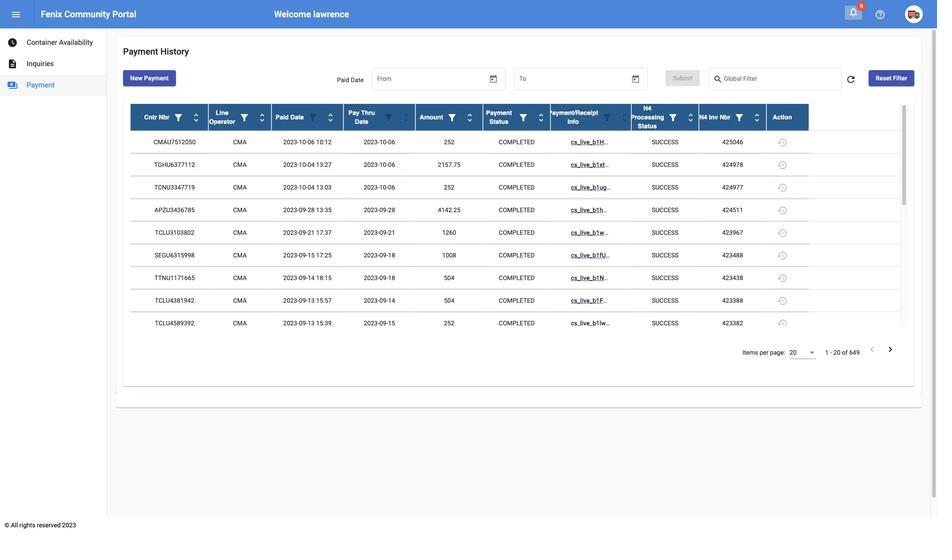 Task type: locate. For each thing, give the bounding box(es) containing it.
0 horizontal spatial n4
[[643, 105, 651, 112]]

submit
[[673, 75, 693, 82]]

2 vertical spatial 252
[[444, 320, 454, 327]]

1 21 from the left
[[308, 229, 315, 236]]

06
[[308, 139, 315, 146], [388, 139, 395, 146], [388, 161, 395, 168], [388, 184, 395, 191]]

date up 2023-10-06 10:12
[[290, 114, 304, 121]]

restore button for cs_live_b1hwg6qt8zyzt6lcu3ko8ielcw3oxqxy9llt3jy3f31v7ysqxzvvh2o7rt
[[774, 133, 791, 151]]

cma for 2023-10-06 10:12
[[233, 139, 247, 146]]

unfold_more right line operator filter_alt
[[257, 113, 267, 123]]

425046
[[722, 139, 743, 146]]

navigate_next button
[[882, 344, 898, 357]]

1 horizontal spatial n4
[[699, 114, 707, 121]]

unfold_more left the operator
[[191, 113, 201, 123]]

2 unfold_more button from the left
[[253, 108, 271, 126]]

8 unfold_more from the left
[[686, 113, 696, 123]]

payment/receipt
[[548, 109, 598, 116]]

filter_alt right the operator
[[239, 113, 250, 123]]

7 success from the top
[[652, 275, 679, 282]]

restore button for cs_live_b1ftkc9dpiwkklmbvm7v6dsevvrgsshjcffnbip1jsn6mebtmnjkgye5ve
[[774, 292, 791, 310]]

4 column header from the left
[[343, 104, 415, 131]]

notifications_none button
[[845, 5, 862, 20]]

7 restore button from the top
[[774, 269, 791, 287]]

unfold_more left info
[[536, 113, 547, 123]]

1 restore from the top
[[777, 137, 788, 148]]

no color image for fourth unfold_more button from the right
[[536, 113, 547, 123]]

unfold_more button for nbr
[[187, 108, 205, 126]]

no color image for 'restore' 'button' for cs_live_b1hhjnatlesnwaf0hdobkht5cedtgp3o8zd9raeiqylfctgjym44dy3y1z
[[777, 205, 788, 216]]

success for 424978
[[652, 161, 679, 168]]

fenix community portal
[[41, 9, 136, 20]]

date up pay
[[351, 76, 364, 84]]

4 filter_alt button from the left
[[379, 108, 397, 126]]

filter_alt up cmau7512050
[[173, 113, 184, 123]]

success down cs_live_b1ugcrsnvtccmyrvx5oktihzveetrp2m3nyoj9e4jbuha2gh8ybysxizqp link
[[652, 207, 679, 214]]

5 restore from the top
[[777, 228, 788, 239]]

1 success from the top
[[652, 139, 679, 146]]

28 left 13:35
[[308, 207, 315, 214]]

09- left 15:57
[[299, 297, 308, 304]]

success up cs_live_b1lwbrtog9ttw1xhqlqwdnutdty0mpozi8fpxlvjzeqz8izqswwofodlia
[[652, 297, 679, 304]]

operator
[[209, 118, 235, 125]]

09-
[[299, 207, 308, 214], [379, 207, 388, 214], [299, 229, 308, 236], [379, 229, 388, 236], [299, 252, 308, 259], [379, 252, 388, 259], [299, 275, 308, 282], [379, 275, 388, 282], [299, 297, 308, 304], [379, 297, 388, 304], [299, 320, 308, 327], [379, 320, 388, 327]]

18 for 504
[[388, 275, 395, 282]]

no color image
[[11, 9, 21, 20], [875, 9, 886, 20], [7, 37, 18, 48], [7, 59, 18, 69], [173, 113, 184, 123], [191, 113, 201, 123], [239, 113, 250, 123], [325, 113, 336, 123], [383, 113, 394, 123], [465, 113, 475, 123], [536, 113, 547, 123], [752, 113, 763, 123], [777, 160, 788, 171], [777, 205, 788, 216], [777, 228, 788, 239], [777, 251, 788, 261], [885, 344, 896, 355]]

tclu4381942
[[155, 297, 194, 304]]

nbr inside cntr nbr filter_alt
[[159, 114, 169, 121]]

navigate_before
[[867, 344, 878, 355]]

no color image for filter_alt's unfold_more button
[[465, 113, 475, 123]]

3 unfold_more button from the left
[[322, 108, 339, 126]]

cma for 2023-09-14 18:15
[[233, 275, 247, 282]]

no color image
[[848, 7, 859, 17], [713, 74, 724, 85], [846, 74, 856, 85], [7, 80, 18, 91], [257, 113, 267, 123], [307, 113, 318, 123], [401, 113, 411, 123], [447, 113, 457, 123], [518, 113, 529, 123], [602, 113, 613, 123], [620, 113, 630, 123], [668, 113, 678, 123], [686, 113, 696, 123], [734, 113, 745, 123], [777, 137, 788, 148], [777, 183, 788, 193], [777, 273, 788, 284], [777, 296, 788, 307], [777, 319, 788, 329], [867, 344, 878, 355]]

grid containing filter_alt
[[130, 104, 907, 335]]

7 column header from the left
[[548, 104, 634, 131]]

grid
[[130, 104, 907, 335]]

success up 'cs_live_b1fuvlqkgeej7fbylsboigwzkkx4q5llxxg4md3r6dmjtprzokxo3kc6ux'
[[652, 229, 679, 236]]

04 left 13:03
[[308, 184, 315, 191]]

restore row
[[130, 131, 901, 154], [130, 154, 901, 176], [130, 176, 901, 199], [130, 199, 901, 222], [130, 222, 901, 244], [130, 244, 901, 267], [130, 267, 901, 290], [130, 290, 901, 312], [130, 312, 901, 335]]

15 down 2023-09-14
[[388, 320, 395, 327]]

18 down 2023-09-21
[[388, 252, 395, 259]]

4 success from the top
[[652, 207, 679, 214]]

n4 inside n4 inv nbr filter_alt
[[699, 114, 707, 121]]

0 vertical spatial n4
[[643, 105, 651, 112]]

n4
[[643, 105, 651, 112], [699, 114, 707, 121]]

success for 423388
[[652, 297, 679, 304]]

n4 up processing
[[643, 105, 651, 112]]

2023-10-06 for 2023-10-04 13:03
[[364, 184, 395, 191]]

completed for cs_live_b1xtth8vwnbylfxo5z9y2c1hl90ht0av6kzdxisdmwan4hyyuncip8oep0
[[499, 161, 535, 168]]

unfold_more left amount
[[401, 113, 411, 123]]

6 filter_alt from the left
[[518, 113, 529, 123]]

cs_live_b1hwg6qt8zyzt6lcu3ko8ielcw3oxqxy9llt3jy3f31v7ysqxzvvh2o7rt
[[571, 139, 797, 146]]

filter_alt up 2023-10-06 10:12
[[307, 113, 318, 123]]

cs_live_b1ftkc9dpiwkklmbvm7v6dsevvrgsshjcffnbip1jsn6mebtmnjkgye5ve
[[571, 297, 800, 304]]

date inside pay thru date
[[355, 118, 368, 125]]

restore for cs_live_b1hhjnatlesnwaf0hdobkht5cedtgp3o8zd9raeiqylfctgjym44dy3y1z
[[777, 205, 788, 216]]

success down the n4 processing status filter_alt
[[652, 139, 679, 146]]

1 vertical spatial 504
[[444, 297, 454, 304]]

6 unfold_more from the left
[[536, 113, 547, 123]]

28 for 2023-09-28
[[388, 207, 395, 214]]

2 nbr from the left
[[720, 114, 731, 121]]

8 restore from the top
[[777, 296, 788, 307]]

cs_live_b1ftkc9dpiwkklmbvm7v6dsevvrgsshjcffnbip1jsn6mebtmnjkgye5ve link
[[571, 297, 800, 304]]

0 horizontal spatial 20
[[790, 349, 797, 356]]

1 2023-10-06 from the top
[[364, 139, 395, 146]]

9 filter_alt button from the left
[[731, 108, 748, 126]]

1 unfold_more from the left
[[191, 113, 201, 123]]

1 vertical spatial 2023-09-18
[[364, 275, 395, 282]]

423438
[[722, 275, 743, 282]]

history
[[160, 46, 189, 57]]

filter_alt button for nbr
[[169, 108, 187, 126]]

tclu4589392
[[155, 320, 194, 327]]

3 completed from the top
[[499, 184, 535, 191]]

no color image for 'restore' 'button' corresponding to cs_live_b1w3osxhzsbg97fy0gmcjza73r2ybu9ghsobx40ee9v3wmt88vv0ttkbqk
[[777, 228, 788, 239]]

2 28 from the left
[[388, 207, 395, 214]]

no color image inside the navigate_before button
[[867, 344, 878, 355]]

no color image containing navigate_before
[[867, 344, 878, 355]]

06 for 13:27
[[388, 161, 395, 168]]

n4 inside the n4 processing status filter_alt
[[643, 105, 651, 112]]

28
[[308, 207, 315, 214], [388, 207, 395, 214]]

6 restore from the top
[[777, 251, 788, 261]]

filter_alt button for date
[[304, 108, 322, 126]]

13 left 15:57
[[308, 297, 315, 304]]

reset filter button
[[869, 70, 914, 86]]

restore
[[777, 137, 788, 148], [777, 160, 788, 171], [777, 183, 788, 193], [777, 205, 788, 216], [777, 228, 788, 239], [777, 251, 788, 261], [777, 273, 788, 284], [777, 296, 788, 307], [777, 319, 788, 329]]

18
[[388, 252, 395, 259], [388, 275, 395, 282]]

success for 423967
[[652, 229, 679, 236]]

unfold_more left pay
[[325, 113, 336, 123]]

filter_alt button
[[169, 108, 187, 126], [236, 108, 253, 126], [304, 108, 322, 126], [379, 108, 397, 126], [443, 108, 461, 126], [515, 108, 532, 126], [598, 108, 616, 126], [664, 108, 682, 126], [731, 108, 748, 126]]

9 unfold_more button from the left
[[748, 108, 766, 126]]

04 left 13:27
[[308, 161, 315, 168]]

paid inside paid date filter_alt
[[276, 114, 289, 121]]

1 vertical spatial 252
[[444, 184, 454, 191]]

menu button
[[7, 5, 25, 23]]

0 horizontal spatial 28
[[308, 207, 315, 214]]

424511
[[722, 207, 743, 214]]

1 vertical spatial 04
[[308, 184, 315, 191]]

1 restore row from the top
[[130, 131, 901, 154]]

2023-09-18 up 2023-09-14
[[364, 275, 395, 282]]

13 for 15:57
[[308, 297, 315, 304]]

filter_alt right thru
[[383, 113, 394, 123]]

424978
[[722, 161, 743, 168]]

1 28 from the left
[[308, 207, 315, 214]]

1 vertical spatial 18
[[388, 275, 395, 282]]

13:35
[[316, 207, 332, 214]]

7 unfold_more from the left
[[620, 113, 630, 123]]

1 vertical spatial 15
[[388, 320, 395, 327]]

paid up pay
[[337, 76, 349, 84]]

0 vertical spatial 18
[[388, 252, 395, 259]]

6 restore button from the top
[[774, 247, 791, 264]]

help_outline button
[[871, 5, 889, 23]]

6 completed from the top
[[499, 252, 535, 259]]

2023-09-18 down 2023-09-21
[[364, 252, 395, 259]]

cma for 2023-09-21 17:37
[[233, 229, 247, 236]]

community
[[64, 9, 110, 20]]

1 horizontal spatial 14
[[388, 297, 395, 304]]

n4 processing status filter_alt
[[631, 105, 678, 130]]

availability
[[59, 38, 93, 47]]

4 restore from the top
[[777, 205, 788, 216]]

09- left 17:37
[[299, 229, 308, 236]]

success down the cs_live_b1xtth8vwnbylfxo5z9y2c1hl90ht0av6kzdxisdmwan4hyyuncip8oep0
[[652, 184, 679, 191]]

success down 'cs_live_b1fuvlqkgeej7fbylsboigwzkkx4q5llxxg4md3r6dmjtprzokxo3kc6ux'
[[652, 275, 679, 282]]

2023-09-15 17:25
[[283, 252, 332, 259]]

8 unfold_more button from the left
[[682, 108, 700, 126]]

1 18 from the top
[[388, 252, 395, 259]]

3 2023-10-06 from the top
[[364, 184, 395, 191]]

©
[[4, 522, 9, 529]]

2023-10-06
[[364, 139, 395, 146], [364, 161, 395, 168], [364, 184, 395, 191]]

unfold_more for processing
[[686, 113, 696, 123]]

1 restore button from the top
[[774, 133, 791, 151]]

6 cma from the top
[[233, 252, 247, 259]]

2 vertical spatial 2023-10-06
[[364, 184, 395, 191]]

7 filter_alt button from the left
[[598, 108, 616, 126]]

1 unfold_more button from the left
[[187, 108, 205, 126]]

1 504 from the top
[[444, 275, 454, 282]]

1 vertical spatial 2023-10-06
[[364, 161, 395, 168]]

1 horizontal spatial 20
[[834, 349, 841, 356]]

0 horizontal spatial 14
[[308, 275, 315, 282]]

2 2023-09-18 from the top
[[364, 275, 395, 282]]

3 252 from the top
[[444, 320, 454, 327]]

no color image containing menu
[[11, 9, 21, 20]]

payment/receipt info filter_alt
[[548, 109, 613, 125]]

2023-10-06 for 2023-10-04 13:27
[[364, 161, 395, 168]]

cs_live_b1nck2tsqa6mtaqzy2oy5cpordpavr1fqfbtyag8klmqd9mbfp5v6dv2zs
[[571, 275, 799, 282]]

restore button for cs_live_b1xtth8vwnbylfxo5z9y2c1hl90ht0av6kzdxisdmwan4hyyuncip8oep0
[[774, 156, 791, 174]]

2023-09-18
[[364, 252, 395, 259], [364, 275, 395, 282]]

paid up 2023-10-06 10:12
[[276, 114, 289, 121]]

no color image containing help_outline
[[875, 9, 886, 20]]

cs_live_b1hhjnatlesnwaf0hdobkht5cedtgp3o8zd9raeiqylfctgjym44dy3y1z
[[571, 207, 797, 214]]

6 success from the top
[[652, 252, 679, 259]]

1 horizontal spatial status
[[638, 123, 657, 130]]

09- left 15:39
[[299, 320, 308, 327]]

0 vertical spatial paid
[[337, 76, 349, 84]]

21 for 2023-09-21
[[388, 229, 395, 236]]

ttnu1171665
[[154, 275, 195, 282]]

9 completed from the top
[[499, 320, 535, 327]]

success up cs_live_b1nck2tsqa6mtaqzy2oy5cpordpavr1fqfbtyag8klmqd9mbfp5v6dv2zs
[[652, 252, 679, 259]]

pay thru date
[[348, 109, 375, 125]]

2 completed from the top
[[499, 161, 535, 168]]

5 restore button from the top
[[774, 224, 791, 242]]

processing
[[631, 114, 664, 121]]

unfold_more left inv
[[686, 113, 696, 123]]

3 restore from the top
[[777, 183, 788, 193]]

2157.75
[[438, 161, 461, 168]]

status inside payment status
[[489, 118, 509, 125]]

unfold_more left processing
[[620, 113, 630, 123]]

09- up 2023-09-14
[[379, 275, 388, 282]]

no color image for menu button
[[11, 9, 21, 20]]

2 18 from the top
[[388, 275, 395, 282]]

9 unfold_more from the left
[[752, 113, 763, 123]]

5 filter_alt from the left
[[447, 113, 457, 123]]

09- left 13:35
[[299, 207, 308, 214]]

no color image containing description
[[7, 59, 18, 69]]

status
[[489, 118, 509, 125], [638, 123, 657, 130]]

no color image containing refresh
[[846, 74, 856, 85]]

filter_alt right info
[[602, 113, 613, 123]]

4 completed from the top
[[499, 207, 535, 214]]

unfold_more button for inv
[[748, 108, 766, 126]]

7 completed from the top
[[499, 275, 535, 282]]

2 504 from the top
[[444, 297, 454, 304]]

1 04 from the top
[[308, 161, 315, 168]]

restore for cs_live_b1xtth8vwnbylfxo5z9y2c1hl90ht0av6kzdxisdmwan4hyyuncip8oep0
[[777, 160, 788, 171]]

payment for payment status
[[486, 109, 512, 116]]

filter_alt
[[173, 113, 184, 123], [239, 113, 250, 123], [307, 113, 318, 123], [383, 113, 394, 123], [447, 113, 457, 123], [518, 113, 529, 123], [602, 113, 613, 123], [668, 113, 678, 123], [734, 113, 745, 123]]

09- left 18:15
[[299, 275, 308, 282]]

504 for 2023-09-18
[[444, 275, 454, 282]]

filter_alt inside the n4 processing status filter_alt
[[668, 113, 678, 123]]

21 left 17:37
[[308, 229, 315, 236]]

no color image inside navigation
[[7, 80, 18, 91]]

no color image for help_outline popup button
[[875, 9, 886, 20]]

refresh
[[846, 74, 856, 85]]

09- down 2023-09-28
[[379, 229, 388, 236]]

1 horizontal spatial 15
[[388, 320, 395, 327]]

container
[[27, 38, 57, 47]]

lawrence
[[313, 9, 349, 20]]

restore button for cs_live_b1lwbrtog9ttw1xhqlqwdnutdty0mpozi8fpxlvjzeqz8izqswwofodlia
[[774, 315, 791, 332]]

9 filter_alt from the left
[[734, 113, 745, 123]]

0 vertical spatial 14
[[308, 275, 315, 282]]

success down cs_live_b1ftkc9dpiwkklmbvm7v6dsevvrgsshjcffnbip1jsn6mebtmnjkgye5ve link
[[652, 320, 679, 327]]

restore for cs_live_b1ugcrsnvtccmyrvx5oktihzveetrp2m3nyoj9e4jbuha2gh8ybysxizqp
[[777, 183, 788, 193]]

filter_alt right processing
[[668, 113, 678, 123]]

cntr nbr filter_alt
[[144, 113, 184, 123]]

description
[[7, 59, 18, 69]]

2 success from the top
[[652, 161, 679, 168]]

14 for 2023-09-14
[[388, 297, 395, 304]]

0 horizontal spatial nbr
[[159, 114, 169, 121]]

n4 left inv
[[699, 114, 707, 121]]

2023-09-21 17:37
[[283, 229, 332, 236]]

unfold_more for nbr
[[191, 113, 201, 123]]

navigation containing watch_later
[[0, 28, 107, 96]]

8 completed from the top
[[499, 297, 535, 304]]

paid date filter_alt
[[276, 113, 318, 123]]

1 horizontal spatial 28
[[388, 207, 395, 214]]

2023-09-13 15:39
[[283, 320, 332, 327]]

09- up 2023-09-15
[[379, 297, 388, 304]]

restore for cs_live_b1fuvlqkgeej7fbylsboigwzkkx4q5llxxg4md3r6dmjtprzokxo3kc6ux
[[777, 251, 788, 261]]

unfold_more for info
[[620, 113, 630, 123]]

1 horizontal spatial paid
[[337, 76, 349, 84]]

1 13 from the top
[[308, 297, 315, 304]]

20
[[790, 349, 797, 356], [834, 349, 841, 356]]

0 vertical spatial 2023-09-18
[[364, 252, 395, 259]]

inv
[[709, 114, 718, 121]]

filter_alt right amount
[[447, 113, 457, 123]]

date for paid date
[[351, 76, 364, 84]]

18 up 2023-09-14
[[388, 275, 395, 282]]

completed for cs_live_b1hwg6qt8zyzt6lcu3ko8ielcw3oxqxy9llt3jy3f31v7ysqxzvvh2o7rt
[[499, 139, 535, 146]]

0 vertical spatial 504
[[444, 275, 454, 282]]

no color image for navigate_next button
[[885, 344, 896, 355]]

paid date
[[337, 76, 364, 84]]

0 horizontal spatial 15
[[308, 252, 315, 259]]

no color image inside navigate_next button
[[885, 344, 896, 355]]

20 right -
[[834, 349, 841, 356]]

filter_alt up 425046 on the right top of the page
[[734, 113, 745, 123]]

28 up 2023-09-21
[[388, 207, 395, 214]]

2 21 from the left
[[388, 229, 395, 236]]

amount
[[420, 114, 443, 121]]

2 unfold_more from the left
[[257, 113, 267, 123]]

success for 424977
[[652, 184, 679, 191]]

14 up 2023-09-15
[[388, 297, 395, 304]]

04
[[308, 161, 315, 168], [308, 184, 315, 191]]

1 252 from the top
[[444, 139, 454, 146]]

04 for 13:27
[[308, 161, 315, 168]]

9 cma from the top
[[233, 320, 247, 327]]

1 vertical spatial 13
[[308, 320, 315, 327]]

row containing filter_alt
[[130, 104, 901, 131]]

status inside the n4 processing status filter_alt
[[638, 123, 657, 130]]

no color image containing payments
[[7, 80, 18, 91]]

no color image inside notifications_none popup button
[[848, 7, 859, 17]]

date down thru
[[355, 118, 368, 125]]

0 vertical spatial 04
[[308, 161, 315, 168]]

5 filter_alt button from the left
[[443, 108, 461, 126]]

15 left 17:25
[[308, 252, 315, 259]]

date for paid date filter_alt
[[290, 114, 304, 121]]

2 restore from the top
[[777, 160, 788, 171]]

1 filter_alt from the left
[[173, 113, 184, 123]]

5 column header from the left
[[415, 104, 483, 131]]

unfold_more left action
[[752, 113, 763, 123]]

filter_alt button for operator
[[236, 108, 253, 126]]

8 filter_alt from the left
[[668, 113, 678, 123]]

0 vertical spatial 15
[[308, 252, 315, 259]]

21 down 2023-09-28
[[388, 229, 395, 236]]

0 horizontal spatial 21
[[308, 229, 315, 236]]

filter_alt right payment status
[[518, 113, 529, 123]]

row
[[130, 104, 901, 131]]

14 left 18:15
[[308, 275, 315, 282]]

nbr right inv
[[720, 114, 731, 121]]

4 cma from the top
[[233, 207, 247, 214]]

13 left 15:39
[[308, 320, 315, 327]]

20 right page: at the bottom right of the page
[[790, 349, 797, 356]]

1 vertical spatial 14
[[388, 297, 395, 304]]

3 cma from the top
[[233, 184, 247, 191]]

2 2023-10-06 from the top
[[364, 161, 395, 168]]

1 completed from the top
[[499, 139, 535, 146]]

1 horizontal spatial nbr
[[720, 114, 731, 121]]

column header
[[130, 104, 208, 131], [208, 104, 271, 131], [271, 104, 343, 131], [343, 104, 415, 131], [415, 104, 483, 131], [483, 104, 551, 131], [548, 104, 634, 131], [631, 104, 700, 131], [699, 104, 767, 131]]

424977
[[722, 184, 743, 191]]

unfold_more button
[[187, 108, 205, 126], [253, 108, 271, 126], [322, 108, 339, 126], [397, 108, 415, 126], [461, 108, 479, 126], [532, 108, 550, 126], [616, 108, 634, 126], [682, 108, 700, 126], [748, 108, 766, 126]]

0 horizontal spatial paid
[[276, 114, 289, 121]]

0 vertical spatial 13
[[308, 297, 315, 304]]

8 restore button from the top
[[774, 292, 791, 310]]

filter_alt inside payment/receipt info filter_alt
[[602, 113, 613, 123]]

success for 423382
[[652, 320, 679, 327]]

9 restore from the top
[[777, 319, 788, 329]]

6 unfold_more button from the left
[[532, 108, 550, 126]]

no color image for 6th filter_alt popup button from right
[[383, 113, 394, 123]]

payment inside navigation
[[27, 81, 55, 89]]

navigation
[[0, 28, 107, 96]]

2 252 from the top
[[444, 184, 454, 191]]

filter_alt inside line operator filter_alt
[[239, 113, 250, 123]]

1 vertical spatial paid
[[276, 114, 289, 121]]

no color image containing navigate_next
[[885, 344, 896, 355]]

2 04 from the top
[[308, 184, 315, 191]]

no color image containing notifications_none
[[848, 7, 859, 17]]

7 filter_alt from the left
[[602, 113, 613, 123]]

5 unfold_more from the left
[[465, 113, 475, 123]]

8 cma from the top
[[233, 297, 247, 304]]

5 success from the top
[[652, 229, 679, 236]]

cntr
[[144, 114, 157, 121]]

18 for 1008
[[388, 252, 395, 259]]

1 filter_alt button from the left
[[169, 108, 187, 126]]

payment
[[123, 46, 158, 57], [144, 75, 169, 82], [27, 81, 55, 89], [486, 109, 512, 116]]

cs_live_b1xtth8vwnbylfxo5z9y2c1hl90ht0av6kzdxisdmwan4hyyuncip8oep0 link
[[571, 161, 797, 168]]

reset filter
[[876, 75, 907, 82]]

0 vertical spatial 252
[[444, 139, 454, 146]]

unfold_more for operator
[[257, 113, 267, 123]]

no color image inside menu button
[[11, 9, 21, 20]]

0 vertical spatial 2023-10-06
[[364, 139, 395, 146]]

filter_alt button for processing
[[664, 108, 682, 126]]

no color image inside help_outline popup button
[[875, 9, 886, 20]]

4 restore button from the top
[[774, 201, 791, 219]]

payment for payment
[[27, 81, 55, 89]]

0 horizontal spatial status
[[489, 118, 509, 125]]

new payment
[[130, 75, 169, 82]]

cs_live_b1lwbrtog9ttw1xhqlqwdnutdty0mpozi8fpxlvjzeqz8izqswwofodlia
[[571, 320, 791, 327]]

cs_live_b1fuvlqkgeej7fbylsboigwzkkx4q5llxxg4md3r6dmjtprzokxo3kc6ux
[[571, 252, 794, 259]]

1 horizontal spatial 21
[[388, 229, 395, 236]]

nbr right cntr
[[159, 114, 169, 121]]

all
[[11, 522, 18, 529]]

504
[[444, 275, 454, 282], [444, 297, 454, 304]]

success up cs_live_b1ugcrsnvtccmyrvx5oktihzveetrp2m3nyoj9e4jbuha2gh8ybysxizqp link
[[652, 161, 679, 168]]

cs_live_b1nck2tsqa6mtaqzy2oy5cpordpavr1fqfbtyag8klmqd9mbfp5v6dv2zs link
[[571, 275, 799, 282]]

1 column header from the left
[[130, 104, 208, 131]]

1 nbr from the left
[[159, 114, 169, 121]]

unfold_more left payment status
[[465, 113, 475, 123]]

date
[[351, 76, 364, 84], [290, 114, 304, 121], [355, 118, 368, 125]]

21
[[308, 229, 315, 236], [388, 229, 395, 236]]

2023
[[62, 522, 76, 529]]

payment inside column header
[[486, 109, 512, 116]]

1 vertical spatial n4
[[699, 114, 707, 121]]

7 unfold_more button from the left
[[616, 108, 634, 126]]

date inside paid date filter_alt
[[290, 114, 304, 121]]

tclu3103802
[[155, 229, 194, 236]]

2 filter_alt button from the left
[[236, 108, 253, 126]]

252 for 2023-10-04 13:03
[[444, 184, 454, 191]]

8 success from the top
[[652, 297, 679, 304]]

restore button for cs_live_b1hhjnatlesnwaf0hdobkht5cedtgp3o8zd9raeiqylfctgjym44dy3y1z
[[774, 201, 791, 219]]

3 success from the top
[[652, 184, 679, 191]]



Task type: describe. For each thing, give the bounding box(es) containing it.
no color image for cs_live_b1xtth8vwnbylfxo5z9y2c1hl90ht0av6kzdxisdmwan4hyyuncip8oep0 'restore' 'button'
[[777, 160, 788, 171]]

unfold_more for filter_alt
[[465, 113, 475, 123]]

completed for cs_live_b1ugcrsnvtccmyrvx5oktihzveetrp2m3nyoj9e4jbuha2gh8ybysxizqp
[[499, 184, 535, 191]]

completed for cs_live_b1nck2tsqa6mtaqzy2oy5cpordpavr1fqfbtyag8klmqd9mbfp5v6dv2zs
[[499, 275, 535, 282]]

21 for 2023-09-21 17:37
[[308, 229, 315, 236]]

amount filter_alt
[[420, 113, 457, 123]]

9 restore row from the top
[[130, 312, 901, 335]]

cs_live_b1fuvlqkgeej7fbylsboigwzkkx4q5llxxg4md3r6dmjtprzokxo3kc6ux link
[[571, 252, 794, 259]]

line
[[216, 109, 229, 116]]

Global Filter field
[[724, 77, 837, 84]]

2023-09-15
[[364, 320, 395, 327]]

restore for cs_live_b1w3osxhzsbg97fy0gmcjza73r2ybu9ghsobx40ee9v3wmt88vv0ttkbqk
[[777, 228, 788, 239]]

inquiries
[[27, 60, 54, 68]]

welcome
[[274, 9, 311, 20]]

watch_later
[[7, 37, 18, 48]]

new
[[130, 75, 143, 82]]

n4 inv nbr filter_alt
[[699, 113, 745, 123]]

3 column header from the left
[[271, 104, 343, 131]]

423488
[[722, 252, 743, 259]]

restore for cs_live_b1ftkc9dpiwkklmbvm7v6dsevvrgsshjcffnbip1jsn6mebtmnjkgye5ve
[[777, 296, 788, 307]]

3 filter_alt from the left
[[307, 113, 318, 123]]

To date field
[[519, 77, 608, 84]]

15:57
[[316, 297, 332, 304]]

15 for 2023-09-15 17:25
[[308, 252, 315, 259]]

payment history
[[123, 46, 189, 57]]

cs_live_b1hwg6qt8zyzt6lcu3ko8ielcw3oxqxy9llt3jy3f31v7ysqxzvvh2o7rt link
[[571, 139, 797, 146]]

unfold_more for inv
[[752, 113, 763, 123]]

13 for 15:39
[[308, 320, 315, 327]]

page:
[[770, 349, 785, 356]]

1 20 from the left
[[790, 349, 797, 356]]

completed for cs_live_b1ftkc9dpiwkklmbvm7v6dsevvrgsshjcffnbip1jsn6mebtmnjkgye5ve
[[499, 297, 535, 304]]

1
[[825, 349, 829, 356]]

14 for 2023-09-14 18:15
[[308, 275, 315, 282]]

unfold_more button for info
[[616, 108, 634, 126]]

cs_live_b1xtth8vwnbylfxo5z9y2c1hl90ht0av6kzdxisdmwan4hyyuncip8oep0
[[571, 161, 797, 168]]

4142.25
[[438, 207, 461, 214]]

2023-10-04 13:27
[[283, 161, 332, 168]]

6 column header from the left
[[483, 104, 551, 131]]

cs_live_b1hhjnatlesnwaf0hdobkht5cedtgp3o8zd9raeiqylfctgjym44dy3y1z link
[[571, 207, 797, 214]]

09- up 2023-09-21
[[379, 207, 388, 214]]

09- down 2023-09-21
[[379, 252, 388, 259]]

completed for cs_live_b1w3osxhzsbg97fy0gmcjza73r2ybu9ghsobx40ee9v3wmt88vv0ttkbqk
[[499, 229, 535, 236]]

segu6315998
[[155, 252, 195, 259]]

cma for 2023-09-15 17:25
[[233, 252, 247, 259]]

cs_live_b1w3osxhzsbg97fy0gmcjza73r2ybu9ghsobx40ee9v3wmt88vv0ttkbqk
[[571, 229, 803, 236]]

15:39
[[316, 320, 332, 327]]

cma for 2023-09-28 13:35
[[233, 207, 247, 214]]

no color image for unfold_more button corresponding to nbr
[[191, 113, 201, 123]]

4 restore row from the top
[[130, 199, 901, 222]]

payment status
[[486, 109, 512, 125]]

17:25
[[316, 252, 332, 259]]

items per page:
[[742, 349, 785, 356]]

cma for 2023-09-13 15:39
[[233, 320, 247, 327]]

04 for 13:03
[[308, 184, 315, 191]]

no color image containing watch_later
[[7, 37, 18, 48]]

apzu3436785
[[155, 207, 195, 214]]

cs_live_b1ugcrsnvtccmyrvx5oktihzveetrp2m3nyoj9e4jbuha2gh8ybysxizqp link
[[571, 184, 795, 191]]

restore for cs_live_b1hwg6qt8zyzt6lcu3ko8ielcw3oxqxy9llt3jy3f31v7ysqxzvvh2o7rt
[[777, 137, 788, 148]]

thru
[[361, 109, 375, 116]]

completed for cs_live_b1fuvlqkgeej7fbylsboigwzkkx4q5llxxg4md3r6dmjtprzokxo3kc6ux
[[499, 252, 535, 259]]

4 filter_alt from the left
[[383, 113, 394, 123]]

portal
[[112, 9, 136, 20]]

unfold_more for date
[[325, 113, 336, 123]]

8 restore row from the top
[[130, 290, 901, 312]]

cs_live_b1w3osxhzsbg97fy0gmcjza73r2ybu9ghsobx40ee9v3wmt88vv0ttkbqk link
[[571, 229, 803, 236]]

17:37
[[316, 229, 332, 236]]

6 restore row from the top
[[130, 244, 901, 267]]

15 for 2023-09-15
[[388, 320, 395, 327]]

submit button
[[666, 70, 700, 86]]

welcome lawrence
[[274, 9, 349, 20]]

new payment button
[[123, 70, 176, 86]]

504 for 2023-09-14
[[444, 297, 454, 304]]

completed for cs_live_b1hhjnatlesnwaf0hdobkht5cedtgp3o8zd9raeiqylfctgjym44dy3y1z
[[499, 207, 535, 214]]

restore button for cs_live_b1fuvlqkgeej7fbylsboigwzkkx4q5llxxg4md3r6dmjtprzokxo3kc6ux
[[774, 247, 791, 264]]

3 restore row from the top
[[130, 176, 901, 199]]

unfold_more button for processing
[[682, 108, 700, 126]]

252 for 2023-10-06 10:12
[[444, 139, 454, 146]]

unfold_more button for operator
[[253, 108, 271, 126]]

paid for paid date filter_alt
[[276, 114, 289, 121]]

success for 424511
[[652, 207, 679, 214]]

06 for 13:03
[[388, 184, 395, 191]]

n4 for n4 processing status filter_alt
[[643, 105, 651, 112]]

423388
[[722, 297, 743, 304]]

6 filter_alt button from the left
[[515, 108, 532, 126]]

success for 423438
[[652, 275, 679, 282]]

unfold_more button for date
[[322, 108, 339, 126]]

2023-09-14
[[364, 297, 395, 304]]

no color image containing search
[[713, 74, 724, 85]]

navigate_next
[[885, 344, 896, 355]]

paid for paid date
[[337, 76, 349, 84]]

help_outline
[[875, 9, 886, 20]]

refresh button
[[842, 70, 860, 88]]

success for 423488
[[652, 252, 679, 259]]

tghu6377112
[[154, 161, 195, 168]]

From date field
[[377, 77, 466, 84]]

payment for payment history
[[123, 46, 158, 57]]

filter_alt button for filter_alt
[[443, 108, 461, 126]]

2023-10-04 13:03
[[283, 184, 332, 191]]

10:12
[[316, 139, 332, 146]]

reset
[[876, 75, 892, 82]]

2 restore row from the top
[[130, 154, 901, 176]]

252 for 2023-09-13 15:39
[[444, 320, 454, 327]]

2 column header from the left
[[208, 104, 271, 131]]

18:15
[[316, 275, 332, 282]]

1008
[[442, 252, 456, 259]]

no color image for unfold_more button associated with date
[[325, 113, 336, 123]]

no color image for cs_live_b1fuvlqkgeej7fbylsboigwzkkx4q5llxxg4md3r6dmjtprzokxo3kc6ux's 'restore' 'button'
[[777, 251, 788, 261]]

cma for 2023-10-04 13:03
[[233, 184, 247, 191]]

9 column header from the left
[[699, 104, 767, 131]]

no color image for unfold_more button associated with inv
[[752, 113, 763, 123]]

payment inside button
[[144, 75, 169, 82]]

nbr inside n4 inv nbr filter_alt
[[720, 114, 731, 121]]

13:27
[[316, 161, 332, 168]]

09- left 17:25
[[299, 252, 308, 259]]

no color image for filter_alt popup button related to nbr
[[173, 113, 184, 123]]

success for 425046
[[652, 139, 679, 146]]

1 - 20 of 649
[[825, 349, 860, 356]]

container availability
[[27, 38, 93, 47]]

items
[[742, 349, 758, 356]]

search
[[713, 74, 723, 84]]

13:03
[[316, 184, 332, 191]]

cma for 2023-10-04 13:27
[[233, 161, 247, 168]]

09- down 2023-09-14
[[379, 320, 388, 327]]

payments
[[7, 80, 18, 91]]

action column header
[[767, 104, 809, 131]]

2023-09-28 13:35
[[283, 207, 332, 214]]

7 restore row from the top
[[130, 267, 901, 290]]

no color image inside refresh button
[[846, 74, 856, 85]]

of
[[842, 349, 848, 356]]

649
[[849, 349, 860, 356]]

n4 for n4 inv nbr filter_alt
[[699, 114, 707, 121]]

filter_alt button for info
[[598, 108, 616, 126]]

4 unfold_more from the left
[[401, 113, 411, 123]]

2 20 from the left
[[834, 349, 841, 356]]

2023-09-18 for 2023-09-14 18:15
[[364, 275, 395, 282]]

06 for 10:12
[[388, 139, 395, 146]]

notifications_none
[[848, 7, 859, 17]]

5 restore row from the top
[[130, 222, 901, 244]]

action
[[773, 114, 792, 121]]

filter_alt button for inv
[[731, 108, 748, 126]]

2023-10-06 for 2023-10-06 10:12
[[364, 139, 395, 146]]

2023-09-28
[[364, 207, 395, 214]]

2023-09-21
[[364, 229, 395, 236]]

unfold_more button for filter_alt
[[461, 108, 479, 126]]

28 for 2023-09-28 13:35
[[308, 207, 315, 214]]

completed for cs_live_b1lwbrtog9ttw1xhqlqwdnutdty0mpozi8fpxlvjzeqz8izqswwofodlia
[[499, 320, 535, 327]]

info
[[568, 118, 579, 125]]

restore button for cs_live_b1nck2tsqa6mtaqzy2oy5cpordpavr1fqfbtyag8klmqd9mbfp5v6dv2zs
[[774, 269, 791, 287]]

cma for 2023-09-13 15:57
[[233, 297, 247, 304]]

menu
[[11, 9, 21, 20]]

8 column header from the left
[[631, 104, 700, 131]]

423382
[[722, 320, 743, 327]]

rights
[[19, 522, 35, 529]]

-
[[830, 349, 832, 356]]

pay
[[348, 109, 359, 116]]

2023-09-14 18:15
[[283, 275, 332, 282]]

line operator filter_alt
[[209, 109, 250, 125]]

restore for cs_live_b1nck2tsqa6mtaqzy2oy5cpordpavr1fqfbtyag8klmqd9mbfp5v6dv2zs
[[777, 273, 788, 284]]

4 unfold_more button from the left
[[397, 108, 415, 126]]



Task type: vqa. For each thing, say whether or not it's contained in the screenshot.


